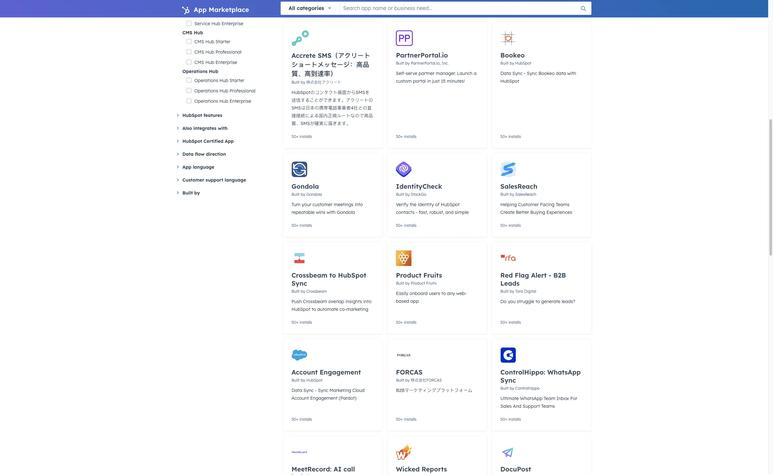 Task type: describe. For each thing, give the bounding box(es) containing it.
50 + installs for red
[[500, 320, 521, 325]]

and
[[445, 210, 454, 216]]

self-serve partner manager. launch a custom portal in just 15 minutes!
[[396, 71, 477, 84]]

onboard
[[409, 291, 428, 297]]

50 for account
[[292, 418, 296, 422]]

controlhippo:
[[500, 369, 545, 377]]

+ for accrete
[[296, 134, 298, 139]]

data flow direction button
[[177, 151, 273, 158]]

forcas
[[396, 369, 423, 377]]

hub for operations hub
[[209, 69, 218, 74]]

better
[[516, 210, 529, 216]]

50 for accrete
[[292, 134, 296, 139]]

株式会社アクリート
[[306, 80, 341, 85]]

hub for cms hub starter
[[205, 39, 214, 45]]

0 vertical spatial salesreach
[[500, 183, 537, 191]]

hubspot down also
[[182, 139, 202, 144]]

接接続による国内正規ルートなので高品
[[292, 113, 373, 119]]

marketing
[[329, 388, 351, 394]]

50 for controlhippo:
[[500, 418, 505, 422]]

direction
[[206, 151, 226, 157]]

50 + installs for gondola
[[292, 223, 312, 228]]

of
[[435, 202, 440, 208]]

tora
[[515, 289, 523, 294]]

enterprise for service hub enterprise
[[222, 21, 243, 27]]

app marketplace
[[194, 6, 249, 14]]

ショートメッセージ：高品
[[292, 61, 369, 69]]

account inside data sync - sync marketing cloud account engagement (pardot)
[[292, 396, 309, 402]]

turn
[[292, 202, 300, 208]]

cms hub professional
[[194, 49, 241, 55]]

product fruits built by product fruits
[[396, 272, 442, 286]]

sync inside crossbeam to hubspot sync built by crossbeam
[[292, 280, 307, 288]]

built inside controlhippo: whatsapp sync built by controlhippo
[[500, 386, 509, 391]]

built inside the 'identitycheck built by stackgo'
[[396, 192, 404, 197]]

teams inside helping customer facing teams create better buying experiences
[[556, 202, 569, 208]]

cms for cms hub enterprise
[[194, 60, 204, 65]]

repeatable
[[292, 210, 315, 216]]

customer inside helping customer facing teams create better buying experiences
[[518, 202, 539, 208]]

caret image for built by
[[177, 192, 179, 195]]

50 + installs for bookeo
[[500, 134, 521, 139]]

- inside data sync - sync bookeo data with hubspot
[[524, 71, 526, 76]]

built inside accrete sms（アクリート ショートメッセージ：高品 質、高到達率） built by 株式会社アクリート
[[292, 80, 300, 85]]

hubspot inside data sync - sync bookeo data with hubspot
[[500, 78, 519, 84]]

installs for crossbeam
[[299, 320, 312, 325]]

inbox
[[556, 396, 569, 402]]

0 vertical spatial fruits
[[423, 272, 442, 280]]

language inside "dropdown button"
[[225, 177, 246, 183]]

質、smsが確実に届きます。
[[292, 121, 351, 127]]

hubspotのコンタクト画面からsmsを
[[292, 90, 370, 95]]

by inside account engagement built by hubspot
[[301, 378, 305, 383]]

by inside accrete sms（アクリート ショートメッセージ：高品 質、高到達率） built by 株式会社アクリート
[[301, 80, 305, 85]]

50 + installs for product
[[396, 320, 416, 325]]

push crossbeam overlap insights into hubspot to automate co-marketing
[[292, 299, 371, 313]]

sms（アクリート
[[318, 51, 370, 60]]

hub for service hub enterprise
[[211, 21, 220, 27]]

also integrates with button
[[177, 125, 273, 132]]

wicked
[[396, 466, 420, 474]]

50 + installs for account
[[292, 418, 312, 422]]

operations hub enterprise
[[194, 98, 251, 104]]

installs for controlhippo:
[[508, 418, 521, 422]]

+ for controlhippo:
[[505, 418, 507, 422]]

automate
[[317, 307, 338, 313]]

all categories
[[289, 5, 324, 11]]

service hub professional
[[194, 10, 248, 16]]

app
[[410, 299, 419, 305]]

50 for forcas
[[396, 418, 401, 422]]

hubspot features
[[182, 113, 222, 118]]

salesreach built by salesreach
[[500, 183, 537, 197]]

forcas built by 株式会社forcas
[[396, 369, 442, 383]]

by inside controlhippo: whatsapp sync built by controlhippo
[[510, 386, 514, 391]]

installs for gondola
[[299, 223, 312, 228]]

portal
[[413, 78, 426, 84]]

bookeo built by hubspot
[[500, 51, 531, 66]]

hubspot inside crossbeam to hubspot sync built by crossbeam
[[338, 272, 366, 280]]

support
[[206, 177, 223, 183]]

docupost link
[[492, 437, 591, 476]]

robust,
[[429, 210, 444, 216]]

cms hub starter
[[194, 39, 230, 45]]

by inside gondola built by gondola
[[301, 192, 305, 197]]

hub for service hub professional
[[211, 10, 220, 16]]

bookeo inside the bookeo built by hubspot
[[500, 51, 525, 59]]

1 vertical spatial product
[[411, 281, 425, 286]]

service hub enterprise
[[194, 21, 243, 27]]

account inside account engagement built by hubspot
[[292, 369, 318, 377]]

for
[[570, 396, 577, 402]]

customer support language
[[182, 177, 246, 183]]

cms hub
[[182, 30, 203, 36]]

hubspot inside push crossbeam overlap insights into hubspot to automate co-marketing
[[292, 307, 310, 313]]

+ for crossbeam
[[296, 320, 298, 325]]

hub for service hub starter
[[211, 0, 220, 6]]

app for app marketplace
[[194, 6, 207, 14]]

manager.
[[436, 71, 456, 76]]

salesreach inside salesreach built by salesreach
[[515, 192, 536, 197]]

turn your customer meetings into repeatable wins with gondola
[[292, 202, 363, 216]]

helping customer facing teams create better buying experiences
[[500, 202, 572, 216]]

(pardot)
[[339, 396, 356, 402]]

to inside push crossbeam overlap insights into hubspot to automate co-marketing
[[312, 307, 316, 313]]

operations for operations hub starter
[[194, 78, 218, 84]]

custom
[[396, 78, 412, 84]]

by inside the 'identitycheck built by stackgo'
[[405, 192, 410, 197]]

+ for product
[[401, 320, 403, 325]]

built inside the product fruits built by product fruits
[[396, 281, 404, 286]]

based
[[396, 299, 409, 305]]

flag
[[515, 272, 529, 280]]

50 + installs for partnerportal.io
[[396, 134, 416, 139]]

enterprise for operations hub enterprise
[[230, 98, 251, 104]]

installs for account
[[299, 418, 312, 422]]

cloud
[[352, 388, 365, 394]]

all
[[289, 5, 295, 11]]

meetrecord: ai call insights link
[[283, 437, 382, 476]]

digital
[[524, 289, 536, 294]]

fast,
[[419, 210, 428, 216]]

professional for service hub professional
[[222, 10, 248, 16]]

partner
[[419, 71, 435, 76]]

starter for operations hub starter
[[230, 78, 244, 84]]

installs for accrete
[[299, 134, 312, 139]]

50 for partnerportal.io
[[396, 134, 401, 139]]

flow
[[195, 151, 204, 157]]

crossbeam to hubspot sync built by crossbeam
[[292, 272, 366, 294]]

inc.
[[442, 61, 449, 66]]

caret image for customer support language
[[177, 179, 179, 182]]

cms hub enterprise
[[194, 60, 237, 65]]

0 vertical spatial gondola
[[292, 183, 319, 191]]

language inside dropdown button
[[193, 164, 214, 170]]

built inside gondola built by gondola
[[292, 192, 300, 197]]

installs for partnerportal.io
[[404, 134, 416, 139]]

with inside turn your customer meetings into repeatable wins with gondola
[[327, 210, 336, 216]]

just
[[432, 78, 440, 84]]

enterprise for cms hub enterprise
[[216, 60, 237, 65]]

whatsapp for controlhippo:
[[547, 369, 581, 377]]

cms for cms hub starter
[[194, 39, 204, 45]]

0 vertical spatial product
[[396, 272, 421, 280]]

app language button
[[177, 163, 273, 171]]

built inside partnerportal.io built by partnerportal.io, inc.
[[396, 61, 404, 66]]

do you struggle to generate leads?
[[500, 299, 575, 305]]

by inside the product fruits built by product fruits
[[405, 281, 410, 286]]

built inside salesreach built by salesreach
[[500, 192, 509, 197]]

you
[[508, 299, 516, 305]]

smsは日本の携帯電話事業者4社との直
[[292, 105, 372, 111]]

controlhippo
[[515, 386, 540, 391]]

red flag alert - b2b leads built by tora digital
[[500, 272, 566, 294]]

+ for identitycheck
[[401, 223, 403, 228]]

wins
[[316, 210, 325, 216]]

installs for identitycheck
[[404, 223, 416, 228]]

50 + installs for crossbeam
[[292, 320, 312, 325]]

professional for operations hub professional
[[230, 88, 255, 94]]

also
[[182, 126, 192, 131]]

starter for service hub starter
[[222, 0, 236, 6]]

50 + installs for salesreach
[[500, 223, 521, 228]]

hubspotのコンタクト画面からsmsを 送信することができます。アクリートの smsは日本の携帯電話事業者4社との直 接接続による国内正規ルートなので高品 質、smsが確実に届きます。
[[292, 90, 373, 127]]

+ for salesreach
[[505, 223, 507, 228]]

built inside dropdown button
[[182, 190, 193, 196]]

by inside the bookeo built by hubspot
[[510, 61, 514, 66]]

experiences
[[546, 210, 572, 216]]

+ for bookeo
[[505, 134, 507, 139]]

50 for salesreach
[[500, 223, 505, 228]]

caret image for app language
[[177, 166, 179, 169]]

meetings
[[334, 202, 353, 208]]

insights for meetrecord: ai call insights
[[292, 474, 317, 476]]

hub for operations hub starter
[[219, 78, 228, 84]]

to inside easily onboard users to any web- based app
[[441, 291, 446, 297]]

1 vertical spatial fruits
[[426, 281, 437, 286]]

wicked reports
[[396, 466, 447, 474]]

built inside forcas built by 株式会社forcas
[[396, 378, 404, 383]]



Task type: locate. For each thing, give the bounding box(es) containing it.
operations hub starter
[[194, 78, 244, 84]]

hub for cms hub
[[194, 30, 203, 36]]

- left b2b
[[549, 272, 551, 280]]

insights inside meetrecord: ai call insights
[[292, 474, 317, 476]]

50 + installs for forcas
[[396, 418, 416, 422]]

hub up operations hub enterprise
[[219, 88, 228, 94]]

app down data flow direction
[[182, 164, 191, 170]]

1 vertical spatial gondola
[[306, 192, 322, 197]]

by inside crossbeam to hubspot sync built by crossbeam
[[301, 289, 305, 294]]

whatsapp inside ultimate whatsapp team inbox for sales and support teams
[[520, 396, 542, 402]]

50 for red
[[500, 320, 505, 325]]

to right the struggle
[[536, 299, 540, 305]]

2 vertical spatial gondola
[[337, 210, 355, 216]]

caret image inside hubspot certified app dropdown button
[[177, 140, 179, 143]]

simple
[[455, 210, 469, 216]]

operations for operations hub enterprise
[[194, 98, 218, 104]]

teams up experiences
[[556, 202, 569, 208]]

crossbeam up push crossbeam overlap insights into hubspot to automate co-marketing
[[306, 289, 327, 294]]

1 vertical spatial language
[[225, 177, 246, 183]]

1 horizontal spatial bookeo
[[538, 71, 555, 76]]

1 vertical spatial with
[[218, 126, 228, 131]]

with
[[567, 71, 576, 76], [218, 126, 228, 131], [327, 210, 336, 216]]

buying
[[530, 210, 545, 216]]

create
[[500, 210, 515, 216]]

2 vertical spatial app
[[182, 164, 191, 170]]

starter up service hub professional
[[222, 0, 236, 6]]

installs for red
[[508, 320, 521, 325]]

2 vertical spatial professional
[[230, 88, 255, 94]]

data for bookeo
[[500, 71, 511, 76]]

1 service from the top
[[194, 0, 210, 6]]

gondola
[[292, 183, 319, 191], [306, 192, 322, 197], [337, 210, 355, 216]]

customer
[[182, 177, 204, 183], [518, 202, 539, 208]]

hubspot up and
[[441, 202, 460, 208]]

hubspot inside verify the identity of hubspot contacts - fast, robust, and simple
[[441, 202, 460, 208]]

into
[[355, 202, 363, 208], [363, 299, 371, 305]]

with inside dropdown button
[[218, 126, 228, 131]]

customer support language button
[[177, 176, 273, 184]]

with inside data sync - sync bookeo data with hubspot
[[567, 71, 576, 76]]

1 vertical spatial teams
[[541, 404, 555, 410]]

sync inside controlhippo: whatsapp sync built by controlhippo
[[500, 377, 516, 385]]

by inside forcas built by 株式会社forcas
[[405, 378, 410, 383]]

helping
[[500, 202, 517, 208]]

hub down the cms hub enterprise
[[209, 69, 218, 74]]

app up data flow direction dropdown button
[[225, 139, 234, 144]]

service for service hub starter
[[194, 0, 210, 6]]

3 service from the top
[[194, 21, 210, 27]]

engagement inside data sync - sync marketing cloud account engagement (pardot)
[[310, 396, 338, 402]]

by up easily at the bottom of page
[[405, 281, 410, 286]]

0 vertical spatial bookeo
[[500, 51, 525, 59]]

caret image left built by
[[177, 192, 179, 195]]

hubspot inside the bookeo built by hubspot
[[515, 61, 531, 66]]

professional up the cms hub enterprise
[[216, 49, 241, 55]]

operations hub professional
[[194, 88, 255, 94]]

docupost
[[500, 466, 531, 474]]

service up service hub professional
[[194, 0, 210, 6]]

installs for forcas
[[404, 418, 416, 422]]

2 vertical spatial starter
[[230, 78, 244, 84]]

data for account
[[292, 388, 302, 394]]

insights for push crossbeam overlap insights into hubspot to automate co-marketing
[[345, 299, 362, 305]]

50 for gondola
[[292, 223, 296, 228]]

by inside salesreach built by salesreach
[[510, 192, 514, 197]]

caret image left the hubspot features
[[177, 114, 179, 117]]

partnerportal.io built by partnerportal.io, inc.
[[396, 51, 449, 66]]

50 for identitycheck
[[396, 223, 401, 228]]

by down 質、高到達率）
[[301, 80, 305, 85]]

whatsapp up the 'support' at bottom
[[520, 396, 542, 402]]

15
[[441, 78, 446, 84]]

0 horizontal spatial insights
[[292, 474, 317, 476]]

professional up service hub enterprise on the top of page
[[222, 10, 248, 16]]

1 vertical spatial into
[[363, 299, 371, 305]]

hubspot up data sync - sync bookeo data with hubspot
[[515, 61, 531, 66]]

caret image inside hubspot features dropdown button
[[177, 114, 179, 117]]

1 vertical spatial service
[[194, 10, 210, 16]]

caret image inside customer support language "dropdown button"
[[177, 179, 179, 182]]

by up helping
[[510, 192, 514, 197]]

0 horizontal spatial customer
[[182, 177, 204, 183]]

crossbeam up automate
[[303, 299, 327, 305]]

50 for crossbeam
[[292, 320, 296, 325]]

operations for operations hub
[[182, 69, 208, 74]]

by
[[405, 61, 410, 66], [510, 61, 514, 66], [301, 80, 305, 85], [194, 190, 200, 196], [405, 192, 410, 197], [301, 192, 305, 197], [510, 192, 514, 197], [405, 281, 410, 286], [301, 289, 305, 294], [510, 289, 514, 294], [301, 378, 305, 383], [405, 378, 410, 383], [510, 386, 514, 391]]

50
[[292, 3, 296, 8], [396, 3, 401, 8], [500, 3, 505, 8], [292, 134, 296, 139], [396, 134, 401, 139], [500, 134, 505, 139], [292, 223, 296, 228], [396, 223, 401, 228], [500, 223, 505, 228], [292, 320, 296, 325], [396, 320, 401, 325], [500, 320, 505, 325], [292, 418, 296, 422], [396, 418, 401, 422], [500, 418, 505, 422]]

0 horizontal spatial data
[[182, 151, 194, 157]]

caret image left also
[[177, 127, 179, 130]]

+ for account
[[296, 418, 298, 422]]

0 vertical spatial with
[[567, 71, 576, 76]]

professional for cms hub professional
[[216, 49, 241, 55]]

by up push
[[301, 289, 305, 294]]

hubspot down push
[[292, 307, 310, 313]]

+ for gondola
[[296, 223, 298, 228]]

your
[[302, 202, 311, 208]]

2 horizontal spatial with
[[567, 71, 576, 76]]

teams inside ultimate whatsapp team inbox for sales and support teams
[[541, 404, 555, 410]]

product
[[396, 272, 421, 280], [411, 281, 425, 286]]

1 horizontal spatial teams
[[556, 202, 569, 208]]

built
[[396, 61, 404, 66], [500, 61, 509, 66], [292, 80, 300, 85], [182, 190, 193, 196], [396, 192, 404, 197], [292, 192, 300, 197], [500, 192, 509, 197], [396, 281, 404, 286], [292, 289, 300, 294], [500, 289, 509, 294], [292, 378, 300, 383], [396, 378, 404, 383], [500, 386, 509, 391]]

1 vertical spatial app
[[225, 139, 234, 144]]

with right wins
[[327, 210, 336, 216]]

caret image inside data flow direction dropdown button
[[177, 153, 179, 156]]

overlap
[[328, 299, 344, 305]]

1 horizontal spatial app
[[194, 6, 207, 14]]

service down service hub starter
[[194, 10, 210, 16]]

engagement inside account engagement built by hubspot
[[320, 369, 361, 377]]

hub down cms hub starter
[[205, 49, 214, 55]]

integrates
[[193, 126, 216, 131]]

hubspot up data sync - sync marketing cloud account engagement (pardot)
[[306, 378, 322, 383]]

launch
[[457, 71, 473, 76]]

caret image for also integrates with
[[177, 127, 179, 130]]

2 horizontal spatial data
[[500, 71, 511, 76]]

50 + installs for controlhippo:
[[500, 418, 521, 422]]

0 horizontal spatial teams
[[541, 404, 555, 410]]

support
[[523, 404, 540, 410]]

2 vertical spatial enterprise
[[230, 98, 251, 104]]

by left stackgo
[[405, 192, 410, 197]]

+ for partnerportal.io
[[401, 134, 403, 139]]

2 caret image from the top
[[177, 127, 179, 130]]

50 for product
[[396, 320, 401, 325]]

0 horizontal spatial into
[[355, 202, 363, 208]]

call
[[343, 466, 355, 474]]

operations up the hubspot features
[[194, 98, 218, 104]]

engagement down marketing
[[310, 396, 338, 402]]

data
[[556, 71, 566, 76]]

1 caret image from the top
[[177, 114, 179, 117]]

operations for operations hub professional
[[194, 88, 218, 94]]

operations down operations hub
[[194, 78, 218, 84]]

compatible hubspot plans group
[[182, 0, 273, 107]]

installs for bookeo
[[508, 134, 521, 139]]

easily
[[396, 291, 408, 297]]

starter for cms hub starter
[[216, 39, 230, 45]]

categories
[[297, 5, 324, 11]]

to inside crossbeam to hubspot sync built by crossbeam
[[329, 272, 336, 280]]

0 vertical spatial insights
[[345, 299, 362, 305]]

whatsapp for ultimate
[[520, 396, 542, 402]]

by up your
[[301, 192, 305, 197]]

partnerportal.io,
[[411, 61, 441, 66]]

cms for cms hub
[[182, 30, 192, 36]]

1 horizontal spatial data
[[292, 388, 302, 394]]

data
[[500, 71, 511, 76], [182, 151, 194, 157], [292, 388, 302, 394]]

enterprise down marketplace
[[222, 21, 243, 27]]

to up overlap
[[329, 272, 336, 280]]

caret image inside also integrates with dropdown button
[[177, 127, 179, 130]]

0 vertical spatial app
[[194, 6, 207, 14]]

hub up operations hub professional
[[219, 78, 228, 84]]

1 vertical spatial salesreach
[[515, 192, 536, 197]]

+ for red
[[505, 320, 507, 325]]

starter
[[222, 0, 236, 6], [216, 39, 230, 45], [230, 78, 244, 84]]

by down customer support language
[[194, 190, 200, 196]]

0 vertical spatial crossbeam
[[292, 272, 327, 280]]

partnerportal.io
[[396, 51, 448, 59]]

1 vertical spatial caret image
[[177, 179, 179, 182]]

3 caret image from the top
[[177, 153, 179, 156]]

operations down the operations hub starter
[[194, 88, 218, 94]]

0 vertical spatial caret image
[[177, 140, 179, 143]]

language down app language dropdown button on the left of the page
[[225, 177, 246, 183]]

stackgo
[[411, 192, 426, 197]]

b2b
[[553, 272, 566, 280]]

starter up operations hub professional
[[230, 78, 244, 84]]

- inside data sync - sync marketing cloud account engagement (pardot)
[[315, 388, 317, 394]]

by inside 'red flag alert - b2b leads built by tora digital'
[[510, 289, 514, 294]]

hub up cms hub starter
[[194, 30, 203, 36]]

crossbeam inside push crossbeam overlap insights into hubspot to automate co-marketing
[[303, 299, 327, 305]]

0 horizontal spatial with
[[218, 126, 228, 131]]

+
[[296, 3, 298, 8], [401, 3, 403, 8], [505, 3, 507, 8], [296, 134, 298, 139], [401, 134, 403, 139], [505, 134, 507, 139], [296, 223, 298, 228], [401, 223, 403, 228], [505, 223, 507, 228], [296, 320, 298, 325], [401, 320, 403, 325], [505, 320, 507, 325], [296, 418, 298, 422], [401, 418, 403, 422], [505, 418, 507, 422]]

language
[[193, 164, 214, 170], [225, 177, 246, 183]]

0 vertical spatial customer
[[182, 177, 204, 183]]

4 caret image from the top
[[177, 166, 179, 169]]

0 horizontal spatial whatsapp
[[520, 396, 542, 402]]

salesreach
[[500, 183, 537, 191], [515, 192, 536, 197]]

- left fast,
[[416, 210, 418, 216]]

caret image inside the built by dropdown button
[[177, 192, 179, 195]]

1 account from the top
[[292, 369, 318, 377]]

accrete
[[292, 51, 316, 60]]

by down forcas
[[405, 378, 410, 383]]

enterprise down cms hub professional at the top of page
[[216, 60, 237, 65]]

by inside partnerportal.io built by partnerportal.io, inc.
[[405, 61, 410, 66]]

facing
[[540, 202, 554, 208]]

1 vertical spatial data
[[182, 151, 194, 157]]

- down the bookeo built by hubspot
[[524, 71, 526, 76]]

bookeo inside data sync - sync bookeo data with hubspot
[[538, 71, 555, 76]]

built inside crossbeam to hubspot sync built by crossbeam
[[292, 289, 300, 294]]

verify
[[396, 202, 408, 208]]

50 + installs for identitycheck
[[396, 223, 416, 228]]

operations down the cms hub enterprise
[[182, 69, 208, 74]]

株式会社forcas
[[411, 378, 442, 383]]

engagement up marketing
[[320, 369, 361, 377]]

team
[[544, 396, 555, 402]]

with right data
[[567, 71, 576, 76]]

built by
[[182, 190, 200, 196]]

product up easily at the bottom of page
[[396, 272, 421, 280]]

1 vertical spatial account
[[292, 396, 309, 402]]

language down data flow direction
[[193, 164, 214, 170]]

insights
[[345, 299, 362, 305], [292, 474, 317, 476]]

do
[[500, 299, 507, 305]]

1 vertical spatial enterprise
[[216, 60, 237, 65]]

product up onboard
[[411, 281, 425, 286]]

data sync - sync marketing cloud account engagement (pardot)
[[292, 388, 365, 402]]

app up service hub enterprise on the top of page
[[194, 6, 207, 14]]

a
[[474, 71, 477, 76]]

data inside data sync - sync bookeo data with hubspot
[[500, 71, 511, 76]]

installs
[[299, 3, 312, 8], [404, 3, 416, 8], [508, 3, 521, 8], [299, 134, 312, 139], [404, 134, 416, 139], [508, 134, 521, 139], [299, 223, 312, 228], [404, 223, 416, 228], [508, 223, 521, 228], [299, 320, 312, 325], [404, 320, 416, 325], [508, 320, 521, 325], [299, 418, 312, 422], [404, 418, 416, 422], [508, 418, 521, 422]]

installs for salesreach
[[508, 223, 521, 228]]

customer up better
[[518, 202, 539, 208]]

caret image inside app language dropdown button
[[177, 166, 179, 169]]

1 horizontal spatial language
[[225, 177, 246, 183]]

0 vertical spatial data
[[500, 71, 511, 76]]

hub up cms hub professional at the top of page
[[205, 39, 214, 45]]

0 vertical spatial service
[[194, 0, 210, 6]]

0 horizontal spatial language
[[193, 164, 214, 170]]

caret image left 'flow'
[[177, 153, 179, 156]]

and
[[513, 404, 521, 410]]

+ for forcas
[[401, 418, 403, 422]]

1 vertical spatial starter
[[216, 39, 230, 45]]

hubspot up overlap
[[338, 272, 366, 280]]

by up ultimate
[[510, 386, 514, 391]]

Search app name or business need... search field
[[340, 2, 591, 15]]

professional
[[222, 10, 248, 16], [216, 49, 241, 55], [230, 88, 255, 94]]

data inside data sync - sync marketing cloud account engagement (pardot)
[[292, 388, 302, 394]]

50 + installs for accrete
[[292, 134, 312, 139]]

features
[[204, 113, 222, 118]]

hub down service hub professional
[[211, 21, 220, 27]]

0 vertical spatial starter
[[222, 0, 236, 6]]

1 vertical spatial crossbeam
[[306, 289, 327, 294]]

hub for operations hub professional
[[219, 88, 228, 94]]

1 vertical spatial bookeo
[[538, 71, 555, 76]]

cms for cms hub professional
[[194, 49, 204, 55]]

app for app language
[[182, 164, 191, 170]]

- inside verify the identity of hubspot contacts - fast, robust, and simple
[[416, 210, 418, 216]]

1 horizontal spatial insights
[[345, 299, 362, 305]]

professional up operations hub enterprise
[[230, 88, 255, 94]]

insights inside push crossbeam overlap insights into hubspot to automate co-marketing
[[345, 299, 362, 305]]

2 vertical spatial crossbeam
[[303, 299, 327, 305]]

hubspot inside account engagement built by hubspot
[[306, 378, 322, 383]]

wicked reports link
[[388, 437, 487, 476]]

into up marketing
[[363, 299, 371, 305]]

hub for operations hub enterprise
[[219, 98, 228, 104]]

salesreach up helping
[[500, 183, 537, 191]]

1 vertical spatial customer
[[518, 202, 539, 208]]

controlhippo: whatsapp sync built by controlhippo
[[500, 369, 581, 391]]

1 vertical spatial professional
[[216, 49, 241, 55]]

service up cms hub
[[194, 21, 210, 27]]

0 vertical spatial language
[[193, 164, 214, 170]]

0 horizontal spatial bookeo
[[500, 51, 525, 59]]

hubspot up also
[[182, 113, 202, 118]]

by up serve
[[405, 61, 410, 66]]

caret image for data flow direction
[[177, 153, 179, 156]]

0 vertical spatial professional
[[222, 10, 248, 16]]

built inside 'red flag alert - b2b leads built by tora digital'
[[500, 289, 509, 294]]

1 horizontal spatial whatsapp
[[547, 369, 581, 377]]

by inside dropdown button
[[194, 190, 200, 196]]

2 horizontal spatial app
[[225, 139, 234, 144]]

accrete sms（アクリート ショートメッセージ：高品 質、高到達率） built by 株式会社アクリート
[[292, 51, 377, 85]]

whatsapp up inbox
[[547, 369, 581, 377]]

0 vertical spatial into
[[355, 202, 363, 208]]

generate
[[541, 299, 560, 305]]

hubspot features button
[[177, 112, 273, 119]]

- inside 'red flag alert - b2b leads built by tora digital'
[[549, 272, 551, 280]]

caret image for hubspot features
[[177, 114, 179, 117]]

hub for cms hub enterprise
[[205, 60, 214, 65]]

2 vertical spatial data
[[292, 388, 302, 394]]

by up data sync - sync bookeo data with hubspot
[[510, 61, 514, 66]]

5 caret image from the top
[[177, 192, 179, 195]]

into for gondola
[[355, 202, 363, 208]]

with down hubspot features dropdown button
[[218, 126, 228, 131]]

into inside push crossbeam overlap insights into hubspot to automate co-marketing
[[363, 299, 371, 305]]

any
[[447, 291, 455, 297]]

by up data sync - sync marketing cloud account engagement (pardot)
[[301, 378, 305, 383]]

hub up service hub professional
[[211, 0, 220, 6]]

sync
[[512, 71, 523, 76], [527, 71, 537, 76], [292, 280, 307, 288], [500, 377, 516, 385], [303, 388, 314, 394], [318, 388, 328, 394]]

teams down team at the bottom right of page
[[541, 404, 555, 410]]

service for service hub enterprise
[[194, 21, 210, 27]]

0 vertical spatial enterprise
[[222, 21, 243, 27]]

teams
[[556, 202, 569, 208], [541, 404, 555, 410]]

customer
[[313, 202, 332, 208]]

built by button
[[177, 189, 273, 197]]

1 horizontal spatial into
[[363, 299, 371, 305]]

customer up built by
[[182, 177, 204, 183]]

salesreach up helping customer facing teams create better buying experiences
[[515, 192, 536, 197]]

hub down operations hub professional
[[219, 98, 228, 104]]

2 account from the top
[[292, 396, 309, 402]]

easily onboard users to any web- based app
[[396, 291, 467, 305]]

into inside turn your customer meetings into repeatable wins with gondola
[[355, 202, 363, 208]]

0 vertical spatial teams
[[556, 202, 569, 208]]

hub up operations hub
[[205, 60, 214, 65]]

1 caret image from the top
[[177, 140, 179, 143]]

2 vertical spatial service
[[194, 21, 210, 27]]

service for service hub professional
[[194, 10, 210, 16]]

caret image
[[177, 114, 179, 117], [177, 127, 179, 130], [177, 153, 179, 156], [177, 166, 179, 169], [177, 192, 179, 195]]

1 horizontal spatial with
[[327, 210, 336, 216]]

whatsapp inside controlhippo: whatsapp sync built by controlhippo
[[547, 369, 581, 377]]

0 horizontal spatial app
[[182, 164, 191, 170]]

enterprise down operations hub professional
[[230, 98, 251, 104]]

identity
[[418, 202, 434, 208]]

crossbeam
[[292, 272, 327, 280], [306, 289, 327, 294], [303, 299, 327, 305]]

caret image for hubspot certified app
[[177, 140, 179, 143]]

gondola built by gondola
[[292, 183, 322, 197]]

all categories button
[[280, 2, 339, 15]]

into for crossbeam to hubspot sync
[[363, 299, 371, 305]]

1 vertical spatial insights
[[292, 474, 317, 476]]

1 vertical spatial whatsapp
[[520, 396, 542, 402]]

service
[[194, 0, 210, 6], [194, 10, 210, 16], [194, 21, 210, 27]]

caret image left app language
[[177, 166, 179, 169]]

0 vertical spatial whatsapp
[[547, 369, 581, 377]]

1 horizontal spatial customer
[[518, 202, 539, 208]]

0 vertical spatial engagement
[[320, 369, 361, 377]]

to left any
[[441, 291, 446, 297]]

hubspot down the bookeo built by hubspot
[[500, 78, 519, 84]]

送信することができます。アクリートの
[[292, 97, 373, 103]]

by left tora
[[510, 289, 514, 294]]

50 for bookeo
[[500, 134, 505, 139]]

gondola inside turn your customer meetings into repeatable wins with gondola
[[337, 210, 355, 216]]

ultimate
[[500, 396, 519, 402]]

crossbeam up push
[[292, 272, 327, 280]]

certified
[[204, 139, 223, 144]]

starter up cms hub professional at the top of page
[[216, 39, 230, 45]]

to left automate
[[312, 307, 316, 313]]

installs for product
[[404, 320, 416, 325]]

data inside dropdown button
[[182, 151, 194, 157]]

0 vertical spatial account
[[292, 369, 318, 377]]

2 vertical spatial with
[[327, 210, 336, 216]]

1 vertical spatial engagement
[[310, 396, 338, 402]]

caret image
[[177, 140, 179, 143], [177, 179, 179, 182]]

hubspot
[[515, 61, 531, 66], [500, 78, 519, 84], [182, 113, 202, 118], [182, 139, 202, 144], [441, 202, 460, 208], [338, 272, 366, 280], [292, 307, 310, 313], [306, 378, 322, 383]]

leads
[[500, 280, 520, 288]]

2 caret image from the top
[[177, 179, 179, 182]]

users
[[429, 291, 440, 297]]

leads?
[[562, 299, 575, 305]]

customer inside "dropdown button"
[[182, 177, 204, 183]]

- down account engagement built by hubspot
[[315, 388, 317, 394]]

built inside the bookeo built by hubspot
[[500, 61, 509, 66]]

into right meetings
[[355, 202, 363, 208]]

hub for cms hub professional
[[205, 49, 214, 55]]

hub down service hub starter
[[211, 10, 220, 16]]

built inside account engagement built by hubspot
[[292, 378, 300, 383]]

b2bマーケティングプラットフォーム
[[396, 388, 472, 394]]

2 service from the top
[[194, 10, 210, 16]]



Task type: vqa. For each thing, say whether or not it's contained in the screenshot.
App language dropdown button
yes



